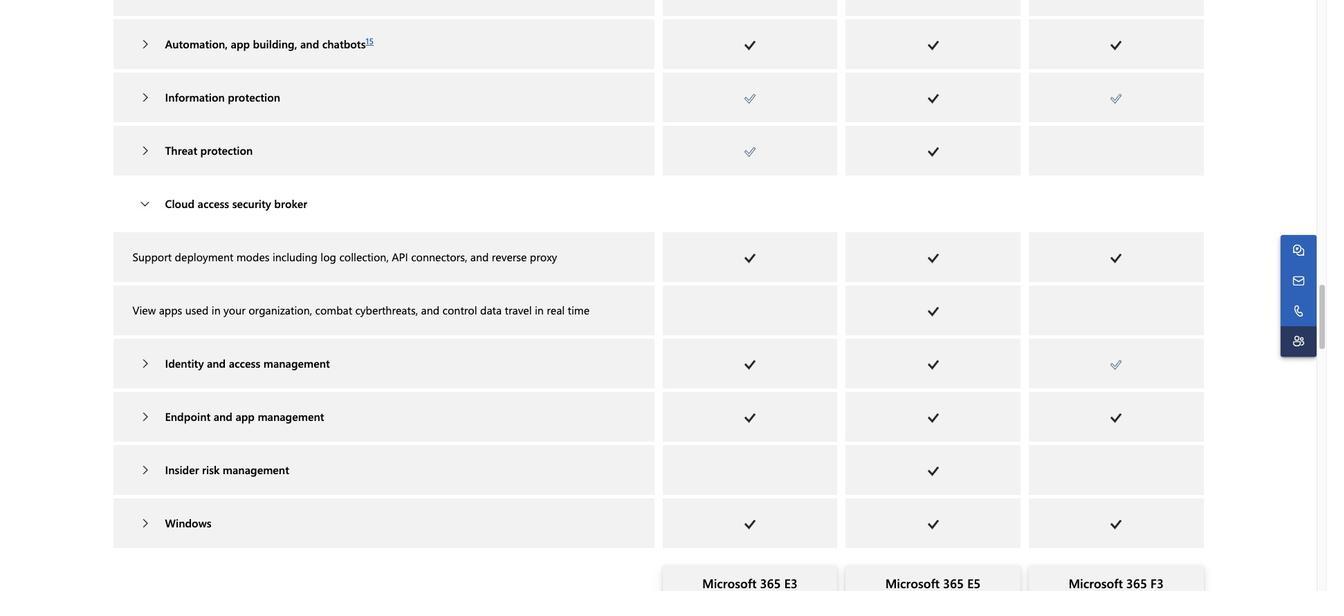 Task type: locate. For each thing, give the bounding box(es) containing it.
access right cloud
[[198, 196, 229, 211]]

security
[[232, 196, 271, 211]]

15
[[366, 35, 374, 46]]

0 vertical spatial access
[[198, 196, 229, 211]]

15 link
[[366, 35, 374, 46]]

0 horizontal spatial in
[[212, 303, 221, 317]]

in left real
[[535, 303, 544, 317]]

in
[[212, 303, 221, 317], [535, 303, 544, 317]]

protection
[[228, 90, 280, 104], [200, 143, 253, 158]]

0 vertical spatial management
[[263, 356, 330, 371]]

insider risk management
[[165, 463, 289, 477]]

risk
[[202, 463, 220, 477]]

1 horizontal spatial in
[[535, 303, 544, 317]]

api
[[392, 250, 408, 264]]

protection down automation, app building, and chatbots 15
[[228, 90, 280, 104]]

management right risk
[[223, 463, 289, 477]]

management for identity and access management
[[263, 356, 330, 371]]

including
[[273, 250, 318, 264]]

in left 'your'
[[212, 303, 221, 317]]

this feature is included image
[[928, 41, 939, 50], [1111, 94, 1122, 104], [928, 94, 939, 104], [745, 147, 756, 157], [928, 147, 939, 157], [745, 254, 756, 263], [1111, 414, 1122, 423], [928, 520, 939, 530]]

2 vertical spatial management
[[223, 463, 289, 477]]

access
[[198, 196, 229, 211], [229, 356, 260, 371]]

protection right threat
[[200, 143, 253, 158]]

0 vertical spatial protection
[[228, 90, 280, 104]]

app down the identity and access management
[[236, 409, 255, 424]]

0 vertical spatial app
[[231, 36, 250, 51]]

app inside automation, app building, and chatbots 15
[[231, 36, 250, 51]]

1 vertical spatial management
[[258, 409, 324, 424]]

and left control
[[421, 303, 440, 317]]

apps
[[159, 303, 182, 317]]

management down the identity and access management
[[258, 409, 324, 424]]

protection for threat protection
[[200, 143, 253, 158]]

2 in from the left
[[535, 303, 544, 317]]

reverse
[[492, 250, 527, 264]]

management for endpoint and app management
[[258, 409, 324, 424]]

collection,
[[339, 250, 389, 264]]

log
[[321, 250, 336, 264]]

and
[[300, 36, 319, 51], [470, 250, 489, 264], [421, 303, 440, 317], [207, 356, 226, 371], [214, 409, 233, 424]]

app
[[231, 36, 250, 51], [236, 409, 255, 424]]

building,
[[253, 36, 297, 51]]

information protection
[[165, 90, 280, 104]]

and left "chatbots"
[[300, 36, 319, 51]]

support
[[133, 250, 172, 264]]

management down organization,
[[263, 356, 330, 371]]

combat
[[315, 303, 352, 317]]

cyberthreats,
[[355, 303, 418, 317]]

app left building,
[[231, 36, 250, 51]]

and right identity on the left of page
[[207, 356, 226, 371]]

identity and access management
[[165, 356, 330, 371]]

1 vertical spatial protection
[[200, 143, 253, 158]]

view
[[133, 303, 156, 317]]

access up endpoint and app management
[[229, 356, 260, 371]]

identity
[[165, 356, 204, 371]]

cloud access security broker
[[165, 196, 307, 211]]

windows
[[165, 516, 212, 531]]

management
[[263, 356, 330, 371], [258, 409, 324, 424], [223, 463, 289, 477]]

this feature is included image
[[745, 41, 756, 50], [1111, 41, 1122, 50], [745, 94, 756, 104], [928, 254, 939, 263], [1111, 254, 1122, 263], [928, 307, 939, 317], [1111, 360, 1122, 370], [745, 360, 756, 370], [928, 360, 939, 370], [745, 414, 756, 423], [928, 414, 939, 423], [928, 467, 939, 477], [745, 520, 756, 530], [1111, 520, 1122, 530]]

chatbots
[[322, 36, 366, 51]]



Task type: vqa. For each thing, say whether or not it's contained in the screenshot.
Surface
no



Task type: describe. For each thing, give the bounding box(es) containing it.
broker
[[274, 196, 307, 211]]

and right endpoint
[[214, 409, 233, 424]]

information
[[165, 90, 225, 104]]

time
[[568, 303, 590, 317]]

control
[[443, 303, 477, 317]]

1 vertical spatial app
[[236, 409, 255, 424]]

insider
[[165, 463, 199, 477]]

data
[[480, 303, 502, 317]]

endpoint and app management
[[165, 409, 324, 424]]

modes
[[237, 250, 270, 264]]

connectors,
[[411, 250, 467, 264]]

endpoint
[[165, 409, 211, 424]]

1 in from the left
[[212, 303, 221, 317]]

cloud
[[165, 196, 195, 211]]

travel
[[505, 303, 532, 317]]

used
[[185, 303, 209, 317]]

organization,
[[249, 303, 312, 317]]

automation, app building, and chatbots 15
[[165, 35, 374, 51]]

support deployment modes including log collection, api connectors, and reverse proxy
[[133, 250, 557, 264]]

real
[[547, 303, 565, 317]]

threat
[[165, 143, 197, 158]]

threat protection
[[165, 143, 253, 158]]

protection for information protection
[[228, 90, 280, 104]]

your
[[224, 303, 246, 317]]

view apps used in your organization, combat cyberthreats, and control data travel in real time
[[133, 303, 590, 317]]

automation,
[[165, 36, 228, 51]]

and left reverse
[[470, 250, 489, 264]]

deployment
[[175, 250, 234, 264]]

1 vertical spatial access
[[229, 356, 260, 371]]

proxy
[[530, 250, 557, 264]]

and inside automation, app building, and chatbots 15
[[300, 36, 319, 51]]



